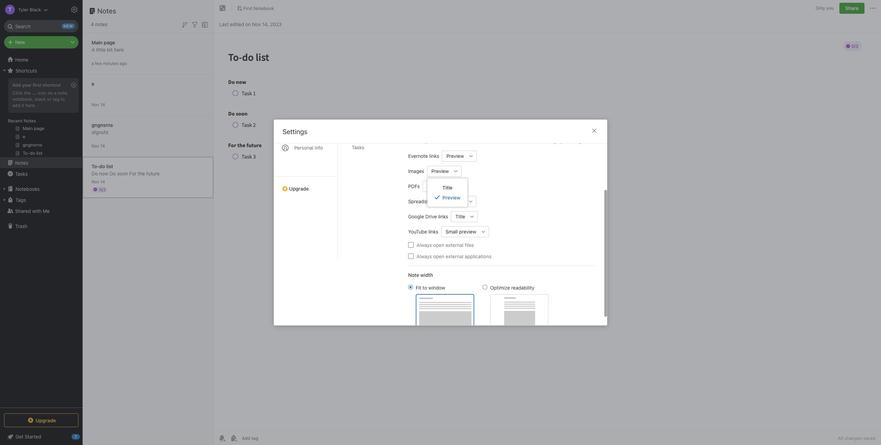 Task type: describe. For each thing, give the bounding box(es) containing it.
to-
[[92, 163, 99, 169]]

the inside tree
[[24, 90, 31, 96]]

window
[[429, 285, 446, 291]]

optimize readability
[[490, 285, 535, 291]]

you
[[827, 5, 835, 11]]

shared with me link
[[0, 206, 82, 217]]

Choose default view option for YouTube links field
[[442, 226, 489, 237]]

Choose default view option for Google Drive links field
[[451, 211, 478, 222]]

tab list containing personal info
[[274, 76, 338, 259]]

to inside option group
[[423, 285, 427, 291]]

images
[[409, 168, 425, 174]]

attachments.
[[501, 139, 529, 144]]

preview link
[[428, 193, 468, 203]]

small
[[446, 229, 458, 235]]

first notebook button
[[235, 3, 277, 13]]

for
[[465, 139, 471, 144]]

tree containing home
[[0, 54, 83, 408]]

options?
[[558, 139, 577, 144]]

and
[[492, 139, 500, 144]]

new
[[15, 39, 25, 45]]

add
[[12, 103, 20, 108]]

nov down e
[[92, 102, 99, 107]]

shared with me
[[15, 208, 50, 214]]

optimize
[[490, 285, 510, 291]]

links right evernote
[[430, 153, 440, 159]]

4 notes
[[91, 21, 108, 27]]

notes link
[[0, 157, 82, 168]]

dropdown list menu
[[428, 183, 468, 203]]

notebook
[[254, 5, 274, 11]]

tasks tab
[[347, 142, 397, 153]]

info
[[315, 145, 323, 151]]

upgrade for the topmost upgrade popup button
[[289, 186, 309, 192]]

single page
[[427, 184, 453, 189]]

open for always open external files
[[434, 242, 445, 248]]

trash link
[[0, 221, 82, 232]]

a few minutes ago
[[92, 61, 127, 66]]

spreadsheets
[[409, 199, 439, 205]]

Optimize readability radio
[[483, 285, 488, 290]]

page for main
[[104, 39, 115, 45]]

Fit to window radio
[[409, 285, 413, 290]]

upgrade for the leftmost upgrade popup button
[[36, 418, 56, 424]]

youtube links
[[409, 229, 439, 235]]

nov up 0/3 at left
[[92, 179, 99, 184]]

trash
[[15, 223, 27, 229]]

Choose default view option for PDFs field
[[423, 181, 466, 192]]

home link
[[0, 54, 83, 65]]

2023
[[270, 21, 282, 27]]

settings image
[[70, 6, 79, 14]]

files
[[465, 242, 474, 248]]

tags button
[[0, 195, 82, 206]]

notes
[[95, 21, 108, 27]]

settings
[[283, 128, 308, 136]]

last edited on nov 14, 2023
[[219, 21, 282, 27]]

14,
[[262, 21, 269, 27]]

title link
[[428, 183, 468, 193]]

all
[[839, 436, 844, 442]]

14 for gngnsrns
[[100, 143, 105, 149]]

Note Editor text field
[[214, 33, 882, 432]]

first
[[244, 5, 253, 11]]

click the ...
[[12, 90, 36, 96]]

choose your default views for new links and attachments.
[[409, 139, 529, 144]]

nov 14 for gngnsrns
[[92, 143, 105, 149]]

tasks button
[[0, 168, 82, 179]]

all changes saved
[[839, 436, 876, 442]]

applications
[[465, 254, 492, 260]]

a inside icon on a note, notebook, stack or tag to add it here.
[[54, 90, 57, 96]]

main
[[92, 39, 103, 45]]

links left and
[[482, 139, 491, 144]]

last
[[219, 21, 229, 27]]

ago
[[120, 61, 127, 66]]

preview
[[459, 229, 477, 235]]

personal
[[295, 145, 314, 151]]

icon on a note, notebook, stack or tag to add it here.
[[12, 90, 68, 108]]

views
[[452, 139, 464, 144]]

with
[[32, 208, 42, 214]]

personal info
[[295, 145, 323, 151]]

single
[[427, 184, 441, 189]]

notes inside note list element
[[97, 7, 116, 15]]

the inside to-do list do now do soon for the future
[[138, 171, 145, 177]]

title inside title button
[[456, 214, 465, 220]]

recent notes
[[8, 118, 36, 124]]

width
[[421, 272, 433, 278]]

a
[[92, 47, 95, 53]]

first notebook
[[244, 5, 274, 11]]

evernote
[[409, 153, 428, 159]]

note width
[[409, 272, 433, 278]]

shortcuts button
[[0, 65, 82, 76]]

links right drive at left top
[[439, 214, 449, 220]]

here
[[114, 47, 124, 53]]

group inside tree
[[0, 76, 82, 160]]

small preview
[[446, 229, 477, 235]]

always open external files
[[417, 242, 474, 248]]

title button
[[451, 211, 467, 222]]

evernote links
[[409, 153, 440, 159]]

pdfs
[[409, 184, 420, 189]]

add tag image
[[230, 435, 238, 443]]

shortcuts
[[16, 68, 37, 74]]

for
[[129, 171, 137, 177]]

icon
[[38, 90, 46, 96]]

tag
[[53, 96, 59, 102]]

open for always open external applications
[[434, 254, 445, 260]]



Task type: locate. For each thing, give the bounding box(es) containing it.
preview down title 'link'
[[443, 195, 461, 201]]

tasks inside tab
[[352, 145, 365, 151]]

14 up 0/3 at left
[[100, 179, 105, 184]]

1 horizontal spatial a
[[92, 61, 94, 66]]

links down drive at left top
[[429, 229, 439, 235]]

preview button down views in the top right of the page
[[442, 151, 466, 162]]

1 vertical spatial 14
[[100, 143, 105, 149]]

upgrade button
[[274, 176, 338, 195], [4, 414, 79, 428]]

1 vertical spatial upgrade button
[[4, 414, 79, 428]]

preview button
[[442, 151, 466, 162], [427, 166, 451, 177]]

0 vertical spatial to
[[61, 96, 65, 102]]

Choose default view option for Spreadsheets field
[[442, 196, 477, 207]]

are
[[542, 139, 549, 144]]

or
[[47, 96, 51, 102]]

1 vertical spatial preview button
[[427, 166, 451, 177]]

1 vertical spatial title
[[456, 214, 465, 220]]

open up always open external applications
[[434, 242, 445, 248]]

0 vertical spatial preview
[[447, 153, 464, 159]]

2 vertical spatial nov 14
[[92, 179, 105, 184]]

1 always from the top
[[417, 242, 432, 248]]

0 vertical spatial tasks
[[352, 145, 365, 151]]

0 horizontal spatial do
[[92, 171, 98, 177]]

external for files
[[446, 242, 464, 248]]

your for default
[[426, 139, 435, 144]]

nov inside 'note window' element
[[252, 21, 261, 27]]

what
[[530, 139, 541, 144]]

2 vertical spatial notes
[[15, 160, 28, 166]]

expand note image
[[219, 4, 227, 12]]

edited
[[230, 21, 244, 27]]

title inside title 'link'
[[443, 185, 453, 191]]

1 external from the top
[[446, 242, 464, 248]]

preview button for images
[[427, 166, 451, 177]]

always open external applications
[[417, 254, 492, 260]]

preview inside dropdown list menu
[[443, 195, 461, 201]]

external up always open external applications
[[446, 242, 464, 248]]

saved
[[864, 436, 876, 442]]

Always open external applications checkbox
[[409, 254, 414, 259]]

gngnsrns sfgnsfd
[[92, 122, 113, 135]]

nov down sfgnsfd
[[92, 143, 99, 149]]

your left "default"
[[426, 139, 435, 144]]

0 horizontal spatial a
[[54, 90, 57, 96]]

gngnsrns
[[92, 122, 113, 128]]

future
[[146, 171, 160, 177]]

1 horizontal spatial to
[[423, 285, 427, 291]]

1 vertical spatial always
[[417, 254, 432, 260]]

1 horizontal spatial on
[[245, 21, 251, 27]]

preview for evernote links
[[447, 153, 464, 159]]

links
[[482, 139, 491, 144], [430, 153, 440, 159], [439, 214, 449, 220], [429, 229, 439, 235]]

0 vertical spatial the
[[24, 90, 31, 96]]

3 nov 14 from the top
[[92, 179, 105, 184]]

do
[[92, 171, 98, 177], [110, 171, 116, 177]]

1 vertical spatial upgrade
[[36, 418, 56, 424]]

add a reminder image
[[218, 435, 226, 443]]

the right for
[[138, 171, 145, 177]]

0 horizontal spatial title
[[443, 185, 453, 191]]

1 14 from the top
[[100, 102, 105, 107]]

None search field
[[9, 20, 74, 32]]

choose
[[409, 139, 424, 144]]

preview button for evernote links
[[442, 151, 466, 162]]

...
[[32, 90, 36, 96]]

0 vertical spatial preview button
[[442, 151, 466, 162]]

expand tags image
[[2, 197, 7, 203]]

few
[[95, 61, 102, 66]]

notebooks
[[16, 186, 40, 192]]

fit
[[416, 285, 422, 291]]

nov left 14, on the left top of the page
[[252, 21, 261, 27]]

external down always open external files
[[446, 254, 464, 260]]

me
[[43, 208, 50, 214]]

option group
[[409, 284, 549, 328]]

1 vertical spatial on
[[48, 90, 53, 96]]

now
[[99, 171, 108, 177]]

1 vertical spatial tasks
[[15, 171, 28, 177]]

0 vertical spatial upgrade button
[[274, 176, 338, 195]]

notes up tasks 'button'
[[15, 160, 28, 166]]

always for always open external files
[[417, 242, 432, 248]]

2 14 from the top
[[100, 143, 105, 149]]

share button
[[840, 3, 865, 14]]

readability
[[512, 285, 535, 291]]

14 up gngnsrns
[[100, 102, 105, 107]]

nov 14 for e
[[92, 102, 105, 107]]

14 for e
[[100, 102, 105, 107]]

4
[[91, 21, 94, 27]]

note list element
[[83, 0, 214, 446]]

group
[[0, 76, 82, 160]]

nov
[[252, 21, 261, 27], [92, 102, 99, 107], [92, 143, 99, 149], [92, 179, 99, 184]]

1 vertical spatial your
[[426, 139, 435, 144]]

1 vertical spatial nov 14
[[92, 143, 105, 149]]

1 horizontal spatial your
[[426, 139, 435, 144]]

0 vertical spatial external
[[446, 242, 464, 248]]

0 horizontal spatial page
[[104, 39, 115, 45]]

here.
[[25, 103, 36, 108]]

do down list
[[110, 171, 116, 177]]

1 horizontal spatial page
[[442, 184, 453, 189]]

Always open external files checkbox
[[409, 242, 414, 248]]

2 external from the top
[[446, 254, 464, 260]]

1 vertical spatial a
[[54, 90, 57, 96]]

to inside icon on a note, notebook, stack or tag to add it here.
[[61, 96, 65, 102]]

on up or at the left
[[48, 90, 53, 96]]

on right edited
[[245, 21, 251, 27]]

note
[[409, 272, 419, 278]]

expand notebooks image
[[2, 186, 7, 192]]

list
[[106, 163, 113, 169]]

0 vertical spatial your
[[22, 82, 32, 88]]

3 14 from the top
[[100, 179, 105, 184]]

0 vertical spatial notes
[[97, 7, 116, 15]]

preview for images
[[432, 168, 449, 174]]

0 horizontal spatial to
[[61, 96, 65, 102]]

page inside 'main page a little bit here'
[[104, 39, 115, 45]]

recent
[[8, 118, 22, 124]]

always
[[417, 242, 432, 248], [417, 254, 432, 260]]

0 vertical spatial page
[[104, 39, 115, 45]]

1 vertical spatial to
[[423, 285, 427, 291]]

google
[[409, 214, 424, 220]]

a inside note list element
[[92, 61, 94, 66]]

tree
[[0, 54, 83, 408]]

0 vertical spatial title
[[443, 185, 453, 191]]

1 vertical spatial page
[[442, 184, 453, 189]]

notebook,
[[12, 96, 33, 102]]

do
[[99, 163, 105, 169]]

to down note,
[[61, 96, 65, 102]]

1 horizontal spatial the
[[138, 171, 145, 177]]

nov 14 up 0/3 at left
[[92, 179, 105, 184]]

open down always open external files
[[434, 254, 445, 260]]

what are my options?
[[530, 139, 577, 144]]

2 nov 14 from the top
[[92, 143, 105, 149]]

preview inside choose default view option for images field
[[432, 168, 449, 174]]

tags
[[16, 197, 26, 203]]

preview inside field
[[447, 153, 464, 159]]

note window element
[[214, 0, 882, 446]]

group containing add your first shortcut
[[0, 76, 82, 160]]

1 open from the top
[[434, 242, 445, 248]]

page for single
[[442, 184, 453, 189]]

to
[[61, 96, 65, 102], [423, 285, 427, 291]]

1 vertical spatial preview
[[432, 168, 449, 174]]

2 do from the left
[[110, 171, 116, 177]]

0 horizontal spatial the
[[24, 90, 31, 96]]

tab list
[[274, 76, 338, 259]]

add your first shortcut
[[12, 82, 61, 88]]

my
[[551, 139, 557, 144]]

page inside button
[[442, 184, 453, 189]]

14 down sfgnsfd
[[100, 143, 105, 149]]

0 vertical spatial a
[[92, 61, 94, 66]]

to right fit
[[423, 285, 427, 291]]

minutes
[[103, 61, 119, 66]]

1 nov 14 from the top
[[92, 102, 105, 107]]

external
[[446, 242, 464, 248], [446, 254, 464, 260]]

notes up notes
[[97, 7, 116, 15]]

1 horizontal spatial title
[[456, 214, 465, 220]]

only
[[816, 5, 826, 11]]

your
[[22, 82, 32, 88], [426, 139, 435, 144]]

your up "click the ..."
[[22, 82, 32, 88]]

google drive links
[[409, 214, 449, 220]]

preview button up single page button
[[427, 166, 451, 177]]

1 do from the left
[[92, 171, 98, 177]]

do down to-
[[92, 171, 98, 177]]

fit to window
[[416, 285, 446, 291]]

preview down views in the top right of the page
[[447, 153, 464, 159]]

a up "tag"
[[54, 90, 57, 96]]

first
[[33, 82, 41, 88]]

page
[[104, 39, 115, 45], [442, 184, 453, 189]]

0 vertical spatial always
[[417, 242, 432, 248]]

sfgnsfd
[[92, 129, 108, 135]]

0 vertical spatial upgrade
[[289, 186, 309, 192]]

0 horizontal spatial on
[[48, 90, 53, 96]]

0 horizontal spatial upgrade
[[36, 418, 56, 424]]

tasks inside 'button'
[[15, 171, 28, 177]]

always for always open external applications
[[417, 254, 432, 260]]

new button
[[4, 36, 79, 49]]

small preview button
[[442, 226, 478, 237]]

2 vertical spatial preview
[[443, 195, 461, 201]]

changes
[[845, 436, 863, 442]]

your for first
[[22, 82, 32, 88]]

0 horizontal spatial upgrade button
[[4, 414, 79, 428]]

1 vertical spatial open
[[434, 254, 445, 260]]

nov 14 down sfgnsfd
[[92, 143, 105, 149]]

0 vertical spatial 14
[[100, 102, 105, 107]]

on inside icon on a note, notebook, stack or tag to add it here.
[[48, 90, 53, 96]]

bit
[[107, 47, 113, 53]]

0 horizontal spatial your
[[22, 82, 32, 88]]

preview up single page
[[432, 168, 449, 174]]

it
[[22, 103, 24, 108]]

youtube
[[409, 229, 427, 235]]

0 vertical spatial nov 14
[[92, 102, 105, 107]]

e
[[92, 81, 94, 87]]

single page button
[[423, 181, 455, 192]]

external for applications
[[446, 254, 464, 260]]

notes right recent
[[24, 118, 36, 124]]

only you
[[816, 5, 835, 11]]

always right always open external applications checkbox
[[417, 254, 432, 260]]

Choose default view option for Evernote links field
[[442, 151, 477, 162]]

Choose default view option for Images field
[[427, 166, 462, 177]]

1 horizontal spatial upgrade
[[289, 186, 309, 192]]

1 horizontal spatial do
[[110, 171, 116, 177]]

1 vertical spatial the
[[138, 171, 145, 177]]

shortcut
[[43, 82, 61, 88]]

always right "always open external files" 'checkbox'
[[417, 242, 432, 248]]

close image
[[591, 127, 599, 135]]

a left few
[[92, 61, 94, 66]]

on inside 'note window' element
[[245, 21, 251, 27]]

your inside tree
[[22, 82, 32, 88]]

0 vertical spatial on
[[245, 21, 251, 27]]

share
[[846, 5, 859, 11]]

Search text field
[[9, 20, 74, 32]]

note,
[[58, 90, 68, 96]]

0 horizontal spatial tasks
[[15, 171, 28, 177]]

the
[[24, 90, 31, 96], [138, 171, 145, 177]]

2 always from the top
[[417, 254, 432, 260]]

to-do list do now do soon for the future
[[92, 163, 160, 177]]

nov 14 up gngnsrns
[[92, 102, 105, 107]]

notes
[[97, 7, 116, 15], [24, 118, 36, 124], [15, 160, 28, 166]]

option group containing fit to window
[[409, 284, 549, 328]]

notebooks link
[[0, 184, 82, 195]]

tasks
[[352, 145, 365, 151], [15, 171, 28, 177]]

the left the ...
[[24, 90, 31, 96]]

little
[[96, 47, 106, 53]]

0 vertical spatial open
[[434, 242, 445, 248]]

shared
[[15, 208, 31, 214]]

1 vertical spatial notes
[[24, 118, 36, 124]]

1 horizontal spatial upgrade button
[[274, 176, 338, 195]]

1 horizontal spatial tasks
[[352, 145, 365, 151]]

2 open from the top
[[434, 254, 445, 260]]

1 vertical spatial external
[[446, 254, 464, 260]]

default
[[436, 139, 451, 144]]

2 vertical spatial 14
[[100, 179, 105, 184]]



Task type: vqa. For each thing, say whether or not it's contained in the screenshot.
"tab"
no



